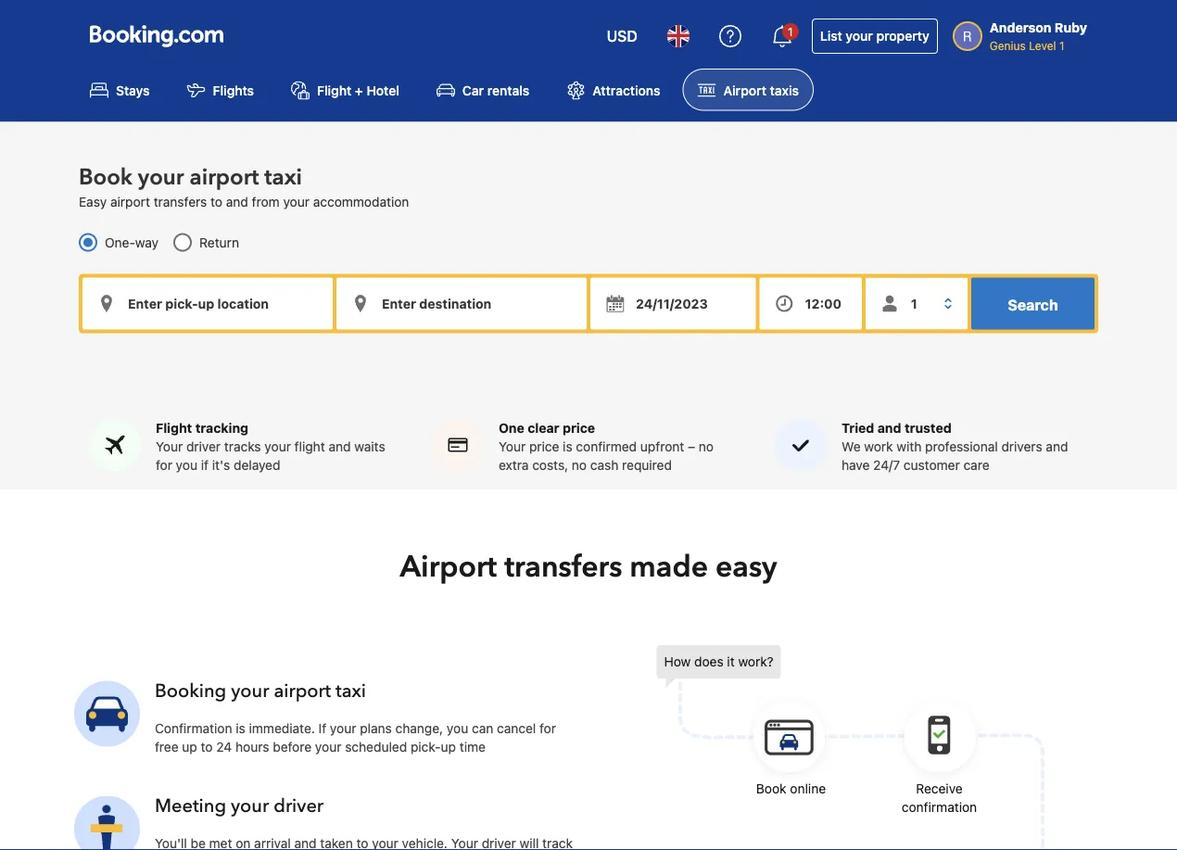 Task type: vqa. For each thing, say whether or not it's contained in the screenshot.
See Availability link on the bottom of the page
no



Task type: describe. For each thing, give the bounding box(es) containing it.
way
[[135, 234, 159, 250]]

airport for book
[[190, 162, 259, 193]]

is inside confirmation is immediate. if your plans change, you can cancel for free up to 24 hours before your scheduled pick-up time
[[236, 721, 245, 736]]

your up 'immediate.'
[[231, 679, 269, 704]]

waits
[[354, 439, 385, 454]]

made
[[630, 547, 708, 587]]

list your property
[[820, 28, 930, 44]]

with
[[897, 439, 922, 454]]

attractions link
[[552, 69, 675, 111]]

confirmed
[[576, 439, 637, 454]]

24/11/2023 button
[[590, 277, 756, 329]]

driver inside flight tracking your driver tracks your flight and waits for you if it's delayed
[[186, 439, 221, 454]]

booking
[[155, 679, 226, 704]]

flights
[[213, 82, 254, 98]]

extra
[[499, 458, 529, 473]]

airport taxis
[[724, 82, 799, 98]]

receive
[[916, 781, 963, 796]]

tracking
[[195, 420, 248, 436]]

meeting
[[155, 794, 226, 819]]

work
[[864, 439, 893, 454]]

your down if
[[315, 739, 342, 755]]

level
[[1029, 39, 1056, 52]]

12:00 button
[[760, 277, 862, 329]]

upfront
[[640, 439, 684, 454]]

receive confirmation
[[902, 781, 977, 815]]

hotel
[[367, 82, 399, 98]]

it's
[[212, 458, 230, 473]]

delayed
[[234, 458, 280, 473]]

+
[[355, 82, 363, 98]]

easy
[[716, 547, 777, 587]]

trusted
[[905, 420, 952, 436]]

1 vertical spatial transfers
[[504, 547, 622, 587]]

we
[[842, 439, 861, 454]]

usd button
[[596, 14, 649, 58]]

you inside flight tracking your driver tracks your flight and waits for you if it's delayed
[[176, 458, 197, 473]]

clear
[[528, 420, 560, 436]]

required
[[622, 458, 672, 473]]

tried
[[842, 420, 874, 436]]

1 vertical spatial driver
[[274, 794, 324, 819]]

taxis
[[770, 82, 799, 98]]

booking your airport taxi
[[155, 679, 366, 704]]

time
[[460, 739, 486, 755]]

if
[[319, 721, 326, 736]]

confirmation is immediate. if your plans change, you can cancel for free up to 24 hours before your scheduled pick-up time
[[155, 721, 556, 755]]

for inside confirmation is immediate. if your plans change, you can cancel for free up to 24 hours before your scheduled pick-up time
[[540, 721, 556, 736]]

cash
[[590, 458, 619, 473]]

and inside flight tracking your driver tracks your flight and waits for you if it's delayed
[[329, 439, 351, 454]]

free
[[155, 739, 179, 755]]

and up work
[[878, 420, 902, 436]]

how does it work?
[[664, 654, 774, 669]]

your right 'from'
[[283, 194, 310, 209]]

0 horizontal spatial price
[[529, 439, 559, 454]]

stays link
[[75, 69, 165, 111]]

airport for booking
[[274, 679, 331, 704]]

change,
[[395, 721, 443, 736]]

immediate.
[[249, 721, 315, 736]]

how
[[664, 654, 691, 669]]

one-
[[105, 234, 135, 250]]

24
[[216, 739, 232, 755]]

usd
[[607, 27, 638, 45]]

meeting your driver
[[155, 794, 324, 819]]

1 horizontal spatial price
[[563, 420, 595, 436]]

12:00
[[805, 296, 842, 311]]

1 vertical spatial no
[[572, 458, 587, 473]]

your down hours in the bottom left of the page
[[231, 794, 269, 819]]

you inside confirmation is immediate. if your plans change, you can cancel for free up to 24 hours before your scheduled pick-up time
[[447, 721, 468, 736]]

1 up from the left
[[182, 739, 197, 755]]

tracks
[[224, 439, 261, 454]]

online
[[790, 781, 826, 796]]

return
[[199, 234, 239, 250]]

booking.com online hotel reservations image
[[90, 25, 223, 47]]

taxi for book
[[264, 162, 302, 193]]

before
[[273, 739, 312, 755]]

have
[[842, 458, 870, 473]]

rentals
[[487, 82, 530, 98]]

car rentals link
[[422, 69, 544, 111]]

and inside book your airport taxi easy airport transfers to and from your accommodation
[[226, 194, 248, 209]]

airport transfers made easy
[[400, 547, 777, 587]]

one
[[499, 420, 524, 436]]



Task type: locate. For each thing, give the bounding box(es) containing it.
0 vertical spatial to
[[211, 194, 223, 209]]

airport up if
[[274, 679, 331, 704]]

0 horizontal spatial you
[[176, 458, 197, 473]]

up down confirmation
[[182, 739, 197, 755]]

1 inside "anderson ruby genius level 1"
[[1060, 39, 1065, 52]]

1 vertical spatial is
[[236, 721, 245, 736]]

taxi up plans
[[336, 679, 366, 704]]

you up time
[[447, 721, 468, 736]]

airport for airport transfers made easy
[[400, 547, 497, 587]]

it
[[727, 654, 735, 669]]

stays
[[116, 82, 150, 98]]

0 vertical spatial you
[[176, 458, 197, 473]]

your inside "link"
[[846, 28, 873, 44]]

–
[[688, 439, 695, 454]]

1 horizontal spatial transfers
[[504, 547, 622, 587]]

0 horizontal spatial book
[[79, 162, 132, 193]]

book online
[[756, 781, 826, 796]]

property
[[877, 28, 930, 44]]

0 vertical spatial flight
[[317, 82, 352, 98]]

attractions
[[593, 82, 661, 98]]

flight + hotel link
[[276, 69, 414, 111]]

Enter destination text field
[[337, 277, 587, 329]]

booking airport taxi image for meeting your driver
[[74, 796, 140, 850]]

search
[[1008, 296, 1058, 313]]

24/7
[[873, 458, 900, 473]]

2 your from the left
[[499, 439, 526, 454]]

0 horizontal spatial driver
[[186, 439, 221, 454]]

taxi inside book your airport taxi easy airport transfers to and from your accommodation
[[264, 162, 302, 193]]

airport
[[724, 82, 767, 98], [400, 547, 497, 587]]

to inside confirmation is immediate. if your plans change, you can cancel for free up to 24 hours before your scheduled pick-up time
[[201, 739, 213, 755]]

0 horizontal spatial for
[[156, 458, 172, 473]]

book
[[79, 162, 132, 193], [756, 781, 787, 796]]

up
[[182, 739, 197, 755], [441, 739, 456, 755]]

plans
[[360, 721, 392, 736]]

1 inside button
[[788, 25, 793, 38]]

booking airport taxi image
[[657, 645, 1046, 850], [74, 681, 140, 747], [74, 796, 140, 850]]

list your property link
[[812, 19, 938, 54]]

0 vertical spatial taxi
[[264, 162, 302, 193]]

work?
[[738, 654, 774, 669]]

airport
[[190, 162, 259, 193], [110, 194, 150, 209], [274, 679, 331, 704]]

1 vertical spatial flight
[[156, 420, 192, 436]]

book for online
[[756, 781, 787, 796]]

confirmation
[[155, 721, 232, 736]]

0 vertical spatial driver
[[186, 439, 221, 454]]

0 vertical spatial price
[[563, 420, 595, 436]]

flight left tracking
[[156, 420, 192, 436]]

1 button
[[760, 14, 804, 58]]

1 vertical spatial taxi
[[336, 679, 366, 704]]

flight + hotel
[[317, 82, 399, 98]]

price
[[563, 420, 595, 436], [529, 439, 559, 454]]

1 horizontal spatial no
[[699, 439, 714, 454]]

0 horizontal spatial airport
[[110, 194, 150, 209]]

0 horizontal spatial taxi
[[264, 162, 302, 193]]

professional
[[925, 439, 998, 454]]

1 horizontal spatial 1
[[1060, 39, 1065, 52]]

0 vertical spatial 1
[[788, 25, 793, 38]]

0 vertical spatial no
[[699, 439, 714, 454]]

you left 'if'
[[176, 458, 197, 473]]

one clear price your price is confirmed upfront – no extra costs, no cash required
[[499, 420, 714, 473]]

tried and trusted we work with professional drivers and have 24/7 customer care
[[842, 420, 1068, 473]]

your right if
[[330, 721, 356, 736]]

0 horizontal spatial 1
[[788, 25, 793, 38]]

1 horizontal spatial airport
[[190, 162, 259, 193]]

to left 24
[[201, 739, 213, 755]]

booking airport taxi image for booking your airport taxi
[[74, 681, 140, 747]]

1 horizontal spatial airport
[[724, 82, 767, 98]]

is up hours in the bottom left of the page
[[236, 721, 245, 736]]

transfers
[[154, 194, 207, 209], [504, 547, 622, 587]]

from
[[252, 194, 280, 209]]

if
[[201, 458, 209, 473]]

1 vertical spatial price
[[529, 439, 559, 454]]

1 your from the left
[[156, 439, 183, 454]]

to inside book your airport taxi easy airport transfers to and from your accommodation
[[211, 194, 223, 209]]

book inside book your airport taxi easy airport transfers to and from your accommodation
[[79, 162, 132, 193]]

your right list
[[846, 28, 873, 44]]

scheduled
[[345, 739, 407, 755]]

pick-
[[411, 739, 441, 755]]

one-way
[[105, 234, 159, 250]]

0 vertical spatial book
[[79, 162, 132, 193]]

flights link
[[172, 69, 269, 111]]

airport taxis link
[[683, 69, 814, 111]]

your
[[156, 439, 183, 454], [499, 439, 526, 454]]

car
[[462, 82, 484, 98]]

1 horizontal spatial taxi
[[336, 679, 366, 704]]

for
[[156, 458, 172, 473], [540, 721, 556, 736]]

anderson ruby genius level 1
[[990, 20, 1087, 52]]

0 horizontal spatial flight
[[156, 420, 192, 436]]

1 vertical spatial for
[[540, 721, 556, 736]]

airport right easy
[[110, 194, 150, 209]]

confirmation
[[902, 800, 977, 815]]

search button
[[971, 277, 1095, 329]]

1 vertical spatial airport
[[400, 547, 497, 587]]

to up return at the top left of the page
[[211, 194, 223, 209]]

1 horizontal spatial driver
[[274, 794, 324, 819]]

0 horizontal spatial transfers
[[154, 194, 207, 209]]

24/11/2023
[[636, 296, 708, 311]]

up left time
[[441, 739, 456, 755]]

airport up 'from'
[[190, 162, 259, 193]]

0 horizontal spatial is
[[236, 721, 245, 736]]

cancel
[[497, 721, 536, 736]]

no right '–'
[[699, 439, 714, 454]]

ruby
[[1055, 20, 1087, 35]]

costs,
[[532, 458, 568, 473]]

is up costs,
[[563, 439, 573, 454]]

your down one
[[499, 439, 526, 454]]

list
[[820, 28, 842, 44]]

book your airport taxi easy airport transfers to and from your accommodation
[[79, 162, 409, 209]]

driver up 'if'
[[186, 439, 221, 454]]

1 horizontal spatial flight
[[317, 82, 352, 98]]

accommodation
[[313, 194, 409, 209]]

and right flight at left bottom
[[329, 439, 351, 454]]

book up easy
[[79, 162, 132, 193]]

does
[[694, 654, 724, 669]]

flight left +
[[317, 82, 352, 98]]

1 vertical spatial to
[[201, 739, 213, 755]]

you
[[176, 458, 197, 473], [447, 721, 468, 736]]

book for your
[[79, 162, 132, 193]]

is inside one clear price your price is confirmed upfront – no extra costs, no cash required
[[563, 439, 573, 454]]

2 up from the left
[[441, 739, 456, 755]]

anderson
[[990, 20, 1052, 35]]

taxi
[[264, 162, 302, 193], [336, 679, 366, 704]]

1 vertical spatial airport
[[110, 194, 150, 209]]

and right the drivers
[[1046, 439, 1068, 454]]

1
[[788, 25, 793, 38], [1060, 39, 1065, 52]]

0 horizontal spatial up
[[182, 739, 197, 755]]

1 horizontal spatial for
[[540, 721, 556, 736]]

price down clear on the left of the page
[[529, 439, 559, 454]]

hours
[[236, 739, 269, 755]]

for right cancel
[[540, 721, 556, 736]]

flight
[[294, 439, 325, 454]]

flight for flight + hotel
[[317, 82, 352, 98]]

2 horizontal spatial airport
[[274, 679, 331, 704]]

your up delayed
[[265, 439, 291, 454]]

0 vertical spatial airport
[[724, 82, 767, 98]]

genius
[[990, 39, 1026, 52]]

taxi for booking
[[336, 679, 366, 704]]

0 vertical spatial transfers
[[154, 194, 207, 209]]

1 vertical spatial book
[[756, 781, 787, 796]]

Enter pick-up location text field
[[83, 277, 333, 329]]

driver
[[186, 439, 221, 454], [274, 794, 324, 819]]

flight for flight tracking your driver tracks your flight and waits for you if it's delayed
[[156, 420, 192, 436]]

your inside flight tracking your driver tracks your flight and waits for you if it's delayed
[[265, 439, 291, 454]]

your left "tracks"
[[156, 439, 183, 454]]

1 right level on the top right of page
[[1060, 39, 1065, 52]]

your inside flight tracking your driver tracks your flight and waits for you if it's delayed
[[156, 439, 183, 454]]

book left online
[[756, 781, 787, 796]]

0 vertical spatial is
[[563, 439, 573, 454]]

drivers
[[1002, 439, 1043, 454]]

for left 'if'
[[156, 458, 172, 473]]

1 horizontal spatial book
[[756, 781, 787, 796]]

0 horizontal spatial your
[[156, 439, 183, 454]]

flight tracking your driver tracks your flight and waits for you if it's delayed
[[156, 420, 385, 473]]

0 horizontal spatial no
[[572, 458, 587, 473]]

1 horizontal spatial is
[[563, 439, 573, 454]]

driver down before
[[274, 794, 324, 819]]

flight inside flight tracking your driver tracks your flight and waits for you if it's delayed
[[156, 420, 192, 436]]

transfers inside book your airport taxi easy airport transfers to and from your accommodation
[[154, 194, 207, 209]]

0 vertical spatial for
[[156, 458, 172, 473]]

customer
[[904, 458, 960, 473]]

to
[[211, 194, 223, 209], [201, 739, 213, 755]]

0 horizontal spatial airport
[[400, 547, 497, 587]]

price up confirmed
[[563, 420, 595, 436]]

your inside one clear price your price is confirmed upfront – no extra costs, no cash required
[[499, 439, 526, 454]]

can
[[472, 721, 493, 736]]

1 left list
[[788, 25, 793, 38]]

for inside flight tracking your driver tracks your flight and waits for you if it's delayed
[[156, 458, 172, 473]]

airport for airport taxis
[[724, 82, 767, 98]]

care
[[964, 458, 990, 473]]

1 horizontal spatial your
[[499, 439, 526, 454]]

your up way
[[138, 162, 184, 193]]

1 horizontal spatial up
[[441, 739, 456, 755]]

1 vertical spatial 1
[[1060, 39, 1065, 52]]

1 horizontal spatial you
[[447, 721, 468, 736]]

1 vertical spatial you
[[447, 721, 468, 736]]

2 vertical spatial airport
[[274, 679, 331, 704]]

flight
[[317, 82, 352, 98], [156, 420, 192, 436]]

taxi up 'from'
[[264, 162, 302, 193]]

0 vertical spatial airport
[[190, 162, 259, 193]]

car rentals
[[462, 82, 530, 98]]

is
[[563, 439, 573, 454], [236, 721, 245, 736]]

easy
[[79, 194, 107, 209]]

and left 'from'
[[226, 194, 248, 209]]

no left cash
[[572, 458, 587, 473]]



